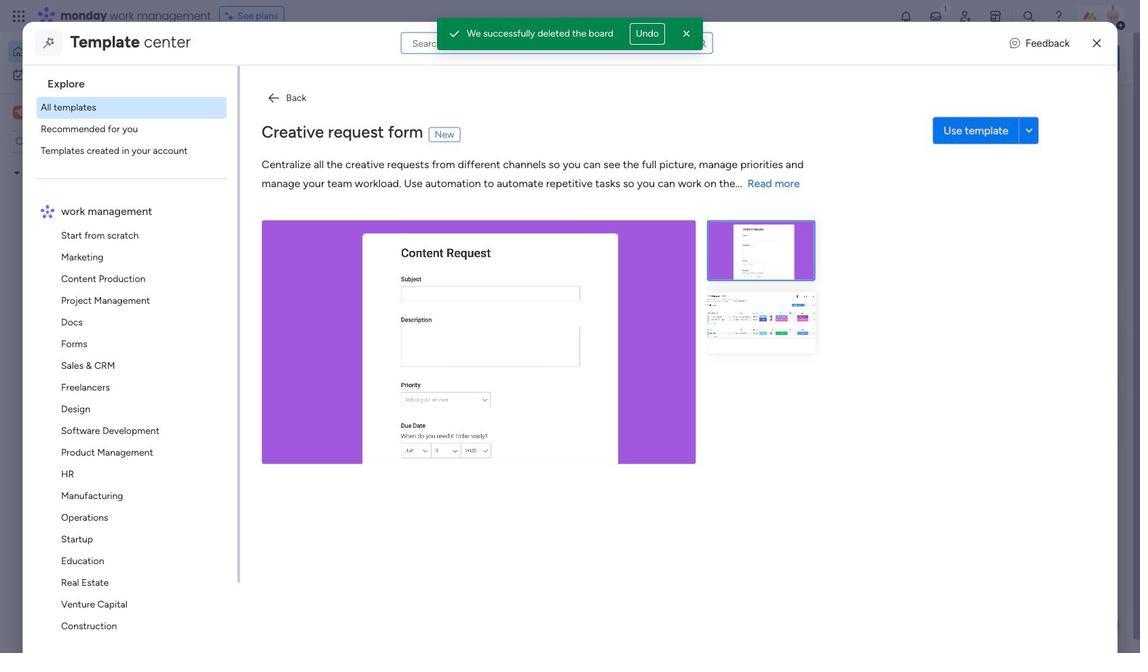 Task type: describe. For each thing, give the bounding box(es) containing it.
update feed image
[[929, 10, 943, 23]]

add to favorites image
[[625, 248, 638, 262]]

Search in workspace field
[[29, 134, 113, 150]]

1 vertical spatial option
[[8, 64, 165, 86]]

getting started element
[[917, 324, 1120, 378]]

Search by template name, creator or description search field
[[401, 32, 713, 54]]

close recently visited image
[[210, 111, 226, 127]]

1 horizontal spatial v2 user feedback image
[[1010, 35, 1021, 51]]

search everything image
[[1022, 10, 1036, 23]]

caret down image
[[14, 168, 20, 178]]

0 vertical spatial ruby anderson image
[[1103, 5, 1124, 27]]

public board image
[[449, 248, 464, 263]]

select product image
[[12, 10, 26, 23]]

public board image
[[227, 248, 242, 263]]

1 horizontal spatial close image
[[1093, 38, 1101, 48]]

v2 bolt switch image
[[1033, 51, 1041, 66]]

search image
[[697, 38, 708, 49]]

workspace image inside "element"
[[15, 105, 24, 120]]

0 horizontal spatial close image
[[680, 27, 694, 41]]



Task type: locate. For each thing, give the bounding box(es) containing it.
1 element
[[347, 323, 363, 339], [347, 323, 363, 339]]

see plans image
[[225, 9, 237, 24]]

1 horizontal spatial ruby anderson image
[[1103, 5, 1124, 27]]

heading
[[36, 65, 237, 96]]

v2 user feedback image down update feed image at the right top of page
[[928, 50, 938, 66]]

0 vertical spatial option
[[8, 41, 165, 62]]

workspace image
[[13, 105, 26, 120]]

v2 user feedback image
[[1010, 35, 1021, 51], [928, 50, 938, 66]]

alert
[[437, 18, 703, 50]]

help image
[[1052, 10, 1066, 23]]

component image
[[227, 269, 239, 281]]

v2 user feedback image left the 'v2 bolt switch' image
[[1010, 35, 1021, 51]]

0 vertical spatial workspace image
[[15, 105, 24, 120]]

add to favorites image
[[403, 248, 416, 262]]

ruby anderson image
[[1103, 5, 1124, 27], [242, 370, 269, 397]]

work management templates element
[[36, 225, 237, 654]]

workspace selection element
[[13, 105, 48, 121]]

0 horizontal spatial ruby anderson image
[[242, 370, 269, 397]]

2 vertical spatial option
[[0, 161, 173, 163]]

quick search results list box
[[210, 127, 884, 307]]

1 horizontal spatial workspace image
[[232, 550, 265, 583]]

1 vertical spatial workspace image
[[232, 550, 265, 583]]

notifications image
[[900, 10, 913, 23]]

workspace image
[[15, 105, 24, 120], [232, 550, 265, 583]]

help center element
[[917, 389, 1120, 444]]

invite members image
[[959, 10, 973, 23]]

option
[[8, 41, 165, 62], [8, 64, 165, 86], [0, 161, 173, 163]]

1 vertical spatial ruby anderson image
[[242, 370, 269, 397]]

0 horizontal spatial v2 user feedback image
[[928, 50, 938, 66]]

None search field
[[401, 32, 713, 54]]

templates image image
[[929, 103, 1108, 196]]

0 horizontal spatial workspace image
[[15, 105, 24, 120]]

monday marketplace image
[[989, 10, 1003, 23]]

1 image
[[940, 1, 952, 16]]

close image
[[680, 27, 694, 41], [1093, 38, 1101, 48]]

explore element
[[36, 96, 237, 162]]

list box
[[28, 65, 240, 654], [0, 159, 173, 368]]



Task type: vqa. For each thing, say whether or not it's contained in the screenshot.
needs.
no



